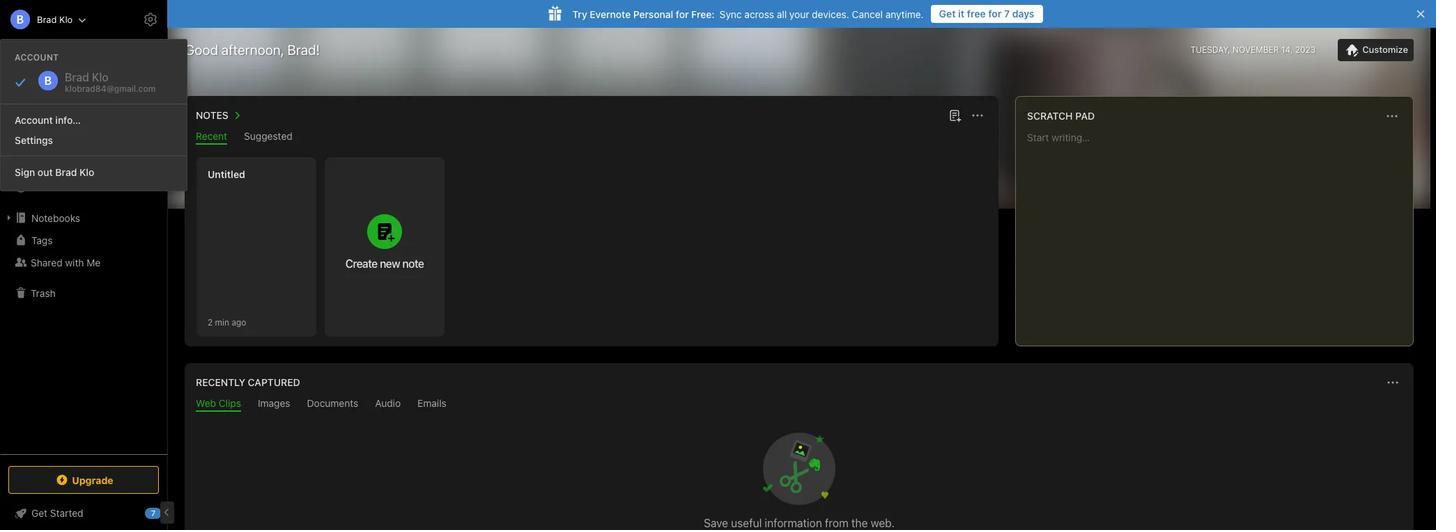 Task type: vqa. For each thing, say whether or not it's contained in the screenshot.
the now within the To-do list Do now Do soon For the future
no



Task type: describe. For each thing, give the bounding box(es) containing it.
shared with me
[[31, 257, 101, 269]]

for for 7
[[988, 8, 1002, 20]]

recently
[[196, 377, 245, 389]]

suggested
[[244, 130, 292, 142]]

shortcuts button
[[0, 132, 167, 154]]

audio
[[375, 398, 401, 410]]

try
[[572, 8, 587, 20]]

new
[[31, 79, 51, 91]]

suggested tab
[[244, 130, 292, 145]]

expand notebooks image
[[3, 213, 15, 224]]

scratch pad
[[1027, 110, 1095, 122]]

brad klo
[[37, 14, 73, 25]]

klo inside dropdown list menu
[[79, 167, 94, 178]]

shared with me link
[[0, 252, 167, 274]]

recent tab panel
[[185, 145, 998, 347]]

tasks button
[[0, 176, 167, 199]]

anytime.
[[885, 8, 924, 20]]

evernote
[[590, 8, 631, 20]]

tags
[[31, 234, 53, 246]]

emails
[[417, 398, 447, 410]]

14,
[[1281, 45, 1293, 55]]

across
[[744, 8, 774, 20]]

web.
[[871, 518, 895, 530]]

more actions image
[[1384, 108, 1401, 125]]

Start writing… text field
[[1027, 132, 1412, 335]]

save
[[704, 518, 728, 530]]

audio tab
[[375, 398, 401, 412]]

notebooks link
[[0, 207, 167, 229]]

captured
[[248, 377, 300, 389]]

note
[[402, 258, 424, 270]]

all
[[777, 8, 787, 20]]

new button
[[8, 73, 159, 98]]

1 vertical spatial more actions image
[[1385, 375, 1401, 392]]

images tab
[[258, 398, 290, 412]]

klo inside 'field'
[[59, 14, 73, 25]]

save useful information from the web.
[[704, 518, 895, 530]]

tags button
[[0, 229, 167, 252]]

recent tab
[[196, 130, 227, 145]]

out
[[38, 167, 53, 178]]

brad inside "brad klo" 'field'
[[37, 14, 57, 25]]

notes button
[[193, 107, 245, 124]]

settings image
[[142, 11, 159, 28]]

sign out brad klo link
[[1, 162, 187, 183]]

get for get started
[[31, 508, 47, 520]]

started
[[50, 508, 83, 520]]

0 horizontal spatial notes
[[31, 159, 57, 171]]

account for account
[[15, 52, 59, 63]]

web clips
[[196, 398, 241, 410]]

from
[[825, 518, 849, 530]]

Account field
[[0, 6, 87, 33]]

recently captured button
[[193, 375, 300, 392]]

get it free for 7 days
[[939, 8, 1034, 20]]

get for get it free for 7 days
[[939, 8, 956, 20]]

tuesday,
[[1191, 45, 1230, 55]]

ago
[[232, 317, 246, 328]]

7 inside get it free for 7 days button
[[1004, 8, 1010, 20]]

me
[[87, 257, 101, 269]]

more actions field for scratch pad
[[1382, 107, 1402, 126]]

shortcuts
[[31, 137, 75, 149]]

trash
[[31, 287, 56, 299]]

create new note
[[345, 258, 424, 270]]

tuesday, november 14, 2023
[[1191, 45, 1316, 55]]

for for free:
[[676, 8, 689, 20]]

upgrade button
[[8, 467, 159, 495]]

personal
[[633, 8, 673, 20]]

it
[[958, 8, 964, 20]]

documents tab
[[307, 398, 358, 412]]

home
[[31, 115, 57, 126]]

sign
[[15, 167, 35, 178]]



Task type: locate. For each thing, give the bounding box(es) containing it.
account info… link
[[1, 110, 187, 130]]

good afternoon, brad!
[[185, 42, 320, 58]]

2023
[[1295, 45, 1316, 55]]

1 horizontal spatial get
[[939, 8, 956, 20]]

2 tab list from the top
[[187, 398, 1411, 412]]

1 horizontal spatial notes
[[196, 109, 228, 121]]

brad inside sign out brad klo link
[[55, 167, 77, 178]]

2
[[208, 317, 213, 328]]

tab list for recently captured
[[187, 398, 1411, 412]]

recently captured
[[196, 377, 300, 389]]

with
[[65, 257, 84, 269]]

0 horizontal spatial klo
[[59, 14, 73, 25]]

scratch pad button
[[1024, 108, 1095, 125]]

customize
[[1362, 44, 1408, 55]]

get left the 'started' on the left of the page
[[31, 508, 47, 520]]

sync
[[720, 8, 742, 20]]

click to collapse image
[[162, 505, 172, 522]]

1 vertical spatial brad
[[55, 167, 77, 178]]

brad
[[37, 14, 57, 25], [55, 167, 77, 178]]

trash link
[[0, 282, 167, 304]]

documents
[[307, 398, 358, 410]]

7 inside 'help and learning task checklist' field
[[151, 509, 156, 518]]

more actions image
[[969, 107, 986, 124], [1385, 375, 1401, 392]]

account for account info…
[[15, 114, 53, 126]]

tree
[[0, 109, 167, 454]]

for left free:
[[676, 8, 689, 20]]

more actions field for recently captured
[[1383, 373, 1403, 393]]

brad!
[[287, 42, 320, 58]]

tree containing home
[[0, 109, 167, 454]]

1 vertical spatial tab list
[[187, 398, 1411, 412]]

useful
[[731, 518, 762, 530]]

account info…
[[15, 114, 81, 126]]

free
[[967, 8, 986, 20]]

notes inside button
[[196, 109, 228, 121]]

1 horizontal spatial klo
[[79, 167, 94, 178]]

get started
[[31, 508, 83, 520]]

1 vertical spatial klo
[[79, 167, 94, 178]]

0 vertical spatial notes
[[196, 109, 228, 121]]

klo down shortcuts "button"
[[79, 167, 94, 178]]

0 vertical spatial brad
[[37, 14, 57, 25]]

2 account from the top
[[15, 114, 53, 126]]

0 horizontal spatial 7
[[151, 509, 156, 518]]

More actions field
[[968, 106, 987, 125], [1382, 107, 1402, 126], [1383, 373, 1403, 393]]

afternoon,
[[221, 42, 284, 58]]

tab list
[[187, 130, 996, 145], [187, 398, 1411, 412]]

clips
[[219, 398, 241, 410]]

notes up "tasks"
[[31, 159, 57, 171]]

for
[[988, 8, 1002, 20], [676, 8, 689, 20]]

None search field
[[18, 40, 149, 65]]

1 horizontal spatial more actions image
[[1385, 375, 1401, 392]]

1 vertical spatial account
[[15, 114, 53, 126]]

Search text field
[[18, 40, 149, 65]]

0 vertical spatial klo
[[59, 14, 73, 25]]

images
[[258, 398, 290, 410]]

days
[[1012, 8, 1034, 20]]

get left it
[[939, 8, 956, 20]]

1 vertical spatial get
[[31, 508, 47, 520]]

home link
[[0, 109, 167, 132]]

tab list for notes
[[187, 130, 996, 145]]

1 for from the left
[[988, 8, 1002, 20]]

account up new
[[15, 52, 59, 63]]

klo up search text box
[[59, 14, 73, 25]]

recent
[[196, 130, 227, 142]]

web clips tab
[[196, 398, 241, 412]]

0 vertical spatial tab list
[[187, 130, 996, 145]]

your
[[789, 8, 809, 20]]

klo
[[59, 14, 73, 25], [79, 167, 94, 178]]

the
[[851, 518, 868, 530]]

tab list containing web clips
[[187, 398, 1411, 412]]

tab list containing recent
[[187, 130, 996, 145]]

good
[[185, 42, 218, 58]]

settings link
[[1, 130, 187, 151]]

new
[[380, 258, 400, 270]]

web
[[196, 398, 216, 410]]

notes
[[196, 109, 228, 121], [31, 159, 57, 171]]

7
[[1004, 8, 1010, 20], [151, 509, 156, 518]]

notes link
[[0, 154, 167, 176]]

notes up recent
[[196, 109, 228, 121]]

web clips tab panel
[[185, 412, 1414, 531]]

notebooks
[[31, 212, 80, 224]]

information
[[765, 518, 822, 530]]

1 horizontal spatial for
[[988, 8, 1002, 20]]

account inside dropdown list menu
[[15, 114, 53, 126]]

brad up search text box
[[37, 14, 57, 25]]

0 vertical spatial 7
[[1004, 8, 1010, 20]]

cancel
[[852, 8, 883, 20]]

1 vertical spatial 7
[[151, 509, 156, 518]]

7 left click to collapse 'image'
[[151, 509, 156, 518]]

dropdown list menu
[[1, 98, 187, 183]]

1 account from the top
[[15, 52, 59, 63]]

for inside button
[[988, 8, 1002, 20]]

2 for from the left
[[676, 8, 689, 20]]

tasks
[[31, 182, 56, 193]]

sign out brad klo
[[15, 167, 94, 178]]

scratch
[[1027, 110, 1073, 122]]

november
[[1233, 45, 1279, 55]]

get inside button
[[939, 8, 956, 20]]

2 min ago
[[208, 317, 246, 328]]

create
[[345, 258, 377, 270]]

account up settings
[[15, 114, 53, 126]]

1 tab list from the top
[[187, 130, 996, 145]]

shared
[[31, 257, 63, 269]]

untitled
[[208, 169, 245, 180]]

customize button
[[1338, 39, 1414, 61]]

1 vertical spatial notes
[[31, 159, 57, 171]]

get it free for 7 days button
[[931, 5, 1043, 23]]

get inside 'help and learning task checklist' field
[[31, 508, 47, 520]]

0 vertical spatial account
[[15, 52, 59, 63]]

brad right out
[[55, 167, 77, 178]]

devices.
[[812, 8, 849, 20]]

try evernote personal for free: sync across all your devices. cancel anytime.
[[572, 8, 924, 20]]

info…
[[55, 114, 81, 126]]

emails tab
[[417, 398, 447, 412]]

pad
[[1075, 110, 1095, 122]]

settings
[[15, 134, 53, 146]]

1 horizontal spatial 7
[[1004, 8, 1010, 20]]

for right free on the right of page
[[988, 8, 1002, 20]]

free:
[[691, 8, 715, 20]]

0 vertical spatial get
[[939, 8, 956, 20]]

7 left 'days' on the right
[[1004, 8, 1010, 20]]

0 horizontal spatial for
[[676, 8, 689, 20]]

0 horizontal spatial more actions image
[[969, 107, 986, 124]]

0 vertical spatial more actions image
[[969, 107, 986, 124]]

create new note button
[[325, 157, 445, 337]]

Help and Learning task checklist field
[[0, 503, 167, 525]]

0 horizontal spatial get
[[31, 508, 47, 520]]

upgrade
[[72, 475, 113, 487]]

min
[[215, 317, 229, 328]]



